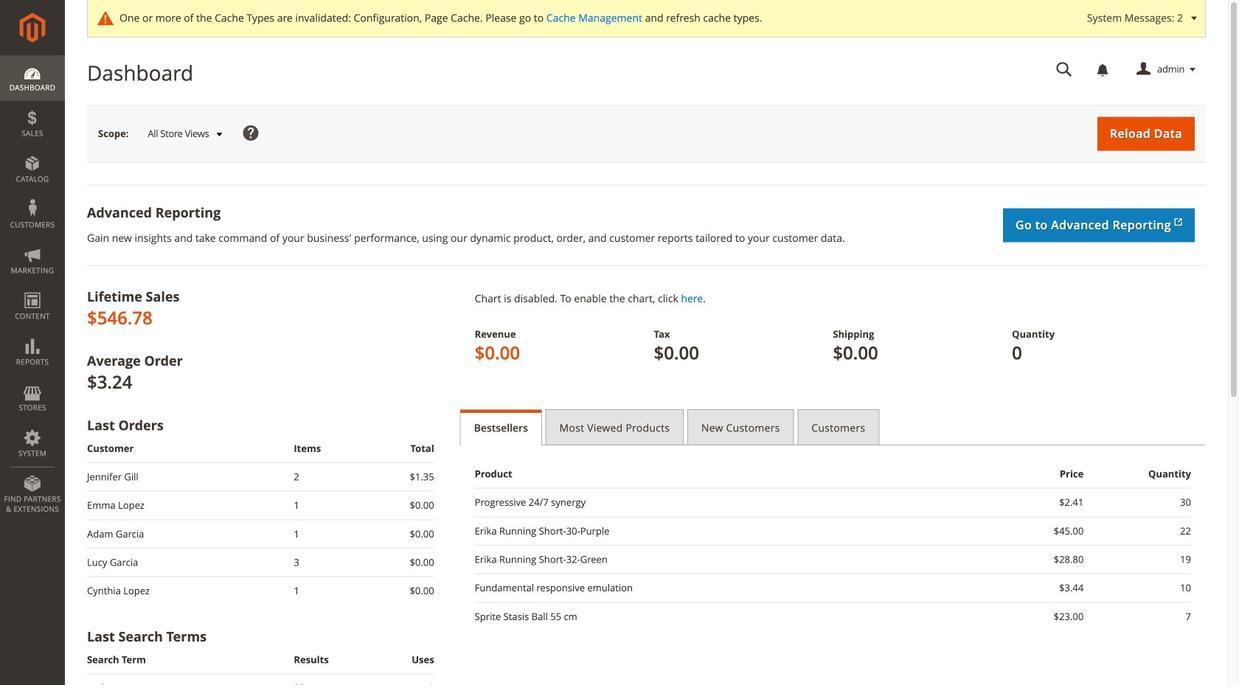 Task type: locate. For each thing, give the bounding box(es) containing it.
menu bar
[[0, 55, 65, 522]]

None text field
[[1046, 57, 1083, 83]]

tab list
[[460, 410, 1207, 446]]



Task type: vqa. For each thing, say whether or not it's contained in the screenshot.
1st To text box from the right
no



Task type: describe. For each thing, give the bounding box(es) containing it.
magento admin panel image
[[20, 13, 45, 43]]



